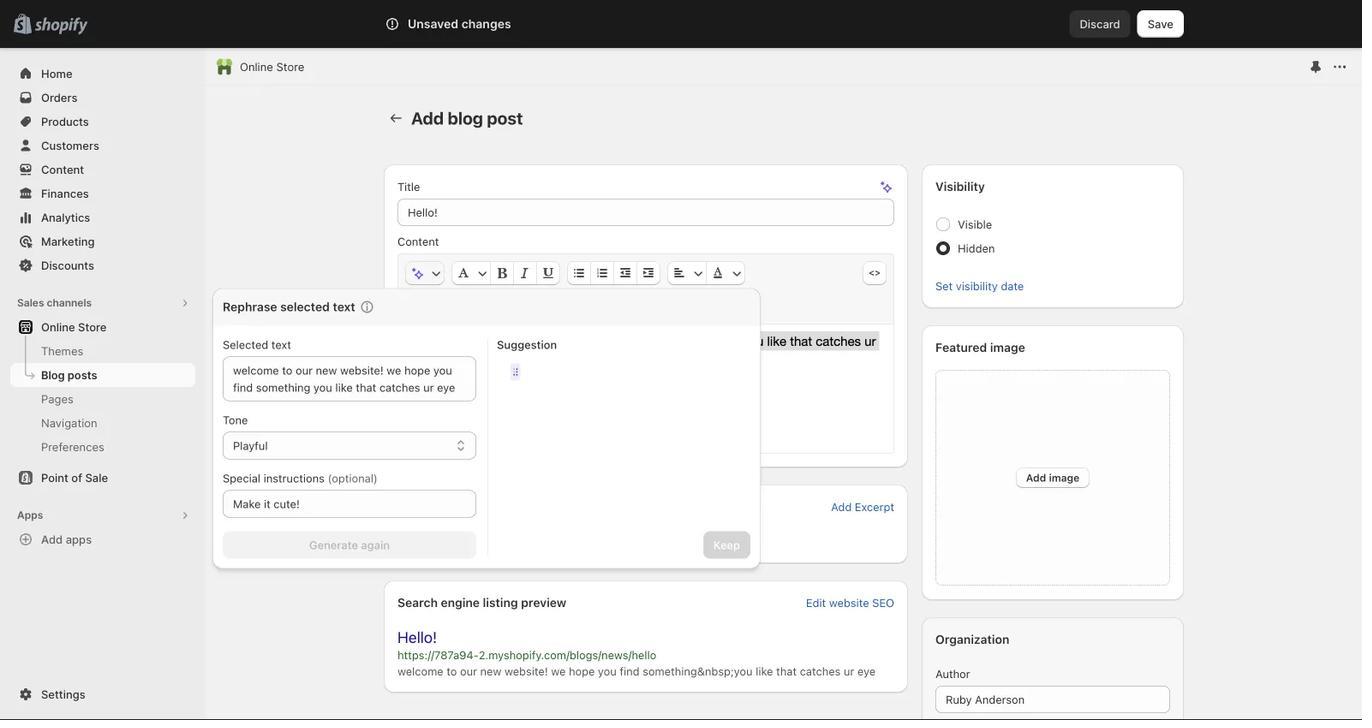 Task type: locate. For each thing, give the bounding box(es) containing it.
1 horizontal spatial online
[[240, 60, 273, 73]]

orders link
[[10, 86, 195, 110]]

point
[[41, 471, 68, 485]]

of
[[71, 471, 82, 485]]

0 horizontal spatial online store
[[41, 320, 107, 334]]

online store link
[[240, 58, 305, 75], [10, 315, 195, 339]]

sale
[[85, 471, 108, 485]]

0 vertical spatial store
[[276, 60, 305, 73]]

1 vertical spatial online store link
[[10, 315, 195, 339]]

online store right online store icon
[[240, 60, 305, 73]]

store right online store icon
[[276, 60, 305, 73]]

customers link
[[10, 134, 195, 158]]

point of sale
[[41, 471, 108, 485]]

online store down channels
[[41, 320, 107, 334]]

add apps
[[41, 533, 92, 546]]

search button
[[433, 10, 930, 38]]

add apps button
[[10, 528, 195, 552]]

home
[[41, 67, 72, 80]]

store
[[276, 60, 305, 73], [78, 320, 107, 334]]

analytics link
[[10, 206, 195, 230]]

settings link
[[10, 683, 195, 707]]

1 horizontal spatial online store
[[240, 60, 305, 73]]

apps button
[[10, 504, 195, 528]]

navigation
[[41, 416, 97, 430]]

blog posts
[[41, 368, 97, 382]]

1 vertical spatial online
[[41, 320, 75, 334]]

shopify image
[[34, 18, 88, 35]]

pages link
[[10, 387, 195, 411]]

store down the sales channels button
[[78, 320, 107, 334]]

1 horizontal spatial online store link
[[240, 58, 305, 75]]

finances link
[[10, 182, 195, 206]]

channels
[[47, 297, 92, 309]]

sales channels
[[17, 297, 92, 309]]

posts
[[68, 368, 97, 382]]

content link
[[10, 158, 195, 182]]

online
[[240, 60, 273, 73], [41, 320, 75, 334]]

0 vertical spatial online store link
[[240, 58, 305, 75]]

finances
[[41, 187, 89, 200]]

analytics
[[41, 211, 90, 224]]

online down sales channels
[[41, 320, 75, 334]]

online store link down channels
[[10, 315, 195, 339]]

online right online store icon
[[240, 60, 273, 73]]

1 vertical spatial store
[[78, 320, 107, 334]]

changes
[[462, 17, 511, 31]]

customers
[[41, 139, 99, 152]]

online store link right online store icon
[[240, 58, 305, 75]]

apps
[[17, 509, 43, 522]]

1 horizontal spatial store
[[276, 60, 305, 73]]

discard
[[1080, 17, 1121, 30]]

online store
[[240, 60, 305, 73], [41, 320, 107, 334]]

0 horizontal spatial online
[[41, 320, 75, 334]]

search
[[461, 17, 497, 30]]



Task type: vqa. For each thing, say whether or not it's contained in the screenshot.
Finances link
yes



Task type: describe. For each thing, give the bounding box(es) containing it.
unsaved
[[408, 17, 459, 31]]

sales channels button
[[10, 291, 195, 315]]

themes link
[[10, 339, 195, 363]]

discard button
[[1070, 10, 1131, 38]]

point of sale link
[[10, 466, 195, 490]]

discounts link
[[10, 254, 195, 278]]

blog posts link
[[10, 363, 195, 387]]

0 horizontal spatial online store link
[[10, 315, 195, 339]]

discounts
[[41, 259, 94, 272]]

marketing link
[[10, 230, 195, 254]]

home link
[[10, 62, 195, 86]]

content
[[41, 163, 84, 176]]

save button
[[1138, 10, 1184, 38]]

add
[[41, 533, 63, 546]]

0 vertical spatial online
[[240, 60, 273, 73]]

point of sale button
[[0, 466, 206, 490]]

orders
[[41, 91, 78, 104]]

unsaved changes
[[408, 17, 511, 31]]

products link
[[10, 110, 195, 134]]

products
[[41, 115, 89, 128]]

navigation link
[[10, 411, 195, 435]]

marketing
[[41, 235, 95, 248]]

save
[[1148, 17, 1174, 30]]

apps
[[66, 533, 92, 546]]

pages
[[41, 392, 74, 406]]

blog
[[41, 368, 65, 382]]

sales
[[17, 297, 44, 309]]

preferences
[[41, 440, 104, 454]]

0 horizontal spatial store
[[78, 320, 107, 334]]

preferences link
[[10, 435, 195, 459]]

0 vertical spatial online store
[[240, 60, 305, 73]]

settings
[[41, 688, 85, 701]]

1 vertical spatial online store
[[41, 320, 107, 334]]

themes
[[41, 344, 83, 358]]

online store image
[[216, 58, 233, 75]]



